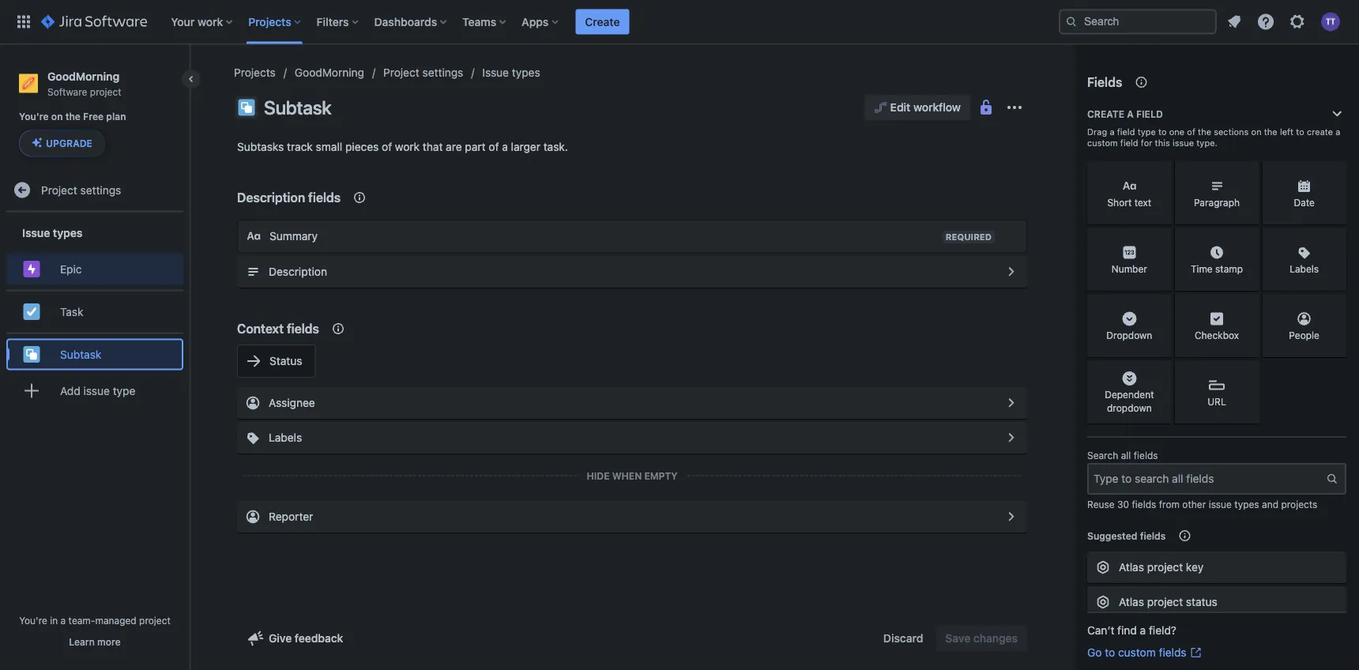 Task type: locate. For each thing, give the bounding box(es) containing it.
atlas project status
[[1119, 596, 1218, 609]]

on right sections
[[1252, 127, 1262, 137]]

give feedback button
[[237, 626, 353, 651]]

description inside description button
[[269, 265, 327, 278]]

1 vertical spatial create
[[1088, 108, 1125, 119]]

empty
[[645, 470, 678, 481]]

you're on the free plan
[[19, 111, 126, 122]]

a down more information about the fields 'image'
[[1128, 108, 1134, 119]]

subtask link
[[6, 339, 183, 370]]

project settings
[[383, 66, 464, 79], [41, 183, 121, 196]]

0 horizontal spatial issue
[[83, 384, 110, 397]]

more information image
[[1239, 163, 1258, 182], [1152, 229, 1171, 248]]

1 horizontal spatial issue
[[1173, 138, 1195, 148]]

atlas project status button
[[1088, 587, 1347, 618]]

to up this at the right of the page
[[1159, 127, 1167, 137]]

of right part
[[489, 140, 499, 153]]

project
[[90, 86, 121, 97], [1148, 561, 1184, 574], [1148, 596, 1184, 609], [139, 615, 171, 626]]

fields left more information about the context fields icon
[[308, 190, 341, 205]]

create for create
[[585, 15, 620, 28]]

work inside popup button
[[198, 15, 223, 28]]

more information image down text
[[1152, 229, 1171, 248]]

2 horizontal spatial of
[[1188, 127, 1196, 137]]

1 open field configuration image from the top
[[1002, 262, 1021, 281]]

more information about the fields image
[[1132, 73, 1151, 92]]

primary element
[[9, 0, 1059, 44]]

issue types for issue types link
[[483, 66, 540, 79]]

1 horizontal spatial issue types
[[483, 66, 540, 79]]

1 horizontal spatial issue
[[483, 66, 509, 79]]

issue types inside group
[[22, 226, 83, 239]]

1 horizontal spatial create
[[1088, 108, 1125, 119]]

more information image down this at the right of the page
[[1152, 163, 1171, 182]]

epic
[[60, 262, 82, 275]]

feedback
[[295, 632, 343, 645]]

project settings down upgrade
[[41, 183, 121, 196]]

in
[[50, 615, 58, 626]]

goodmorning down filters
[[295, 66, 364, 79]]

stamp
[[1216, 263, 1244, 274]]

create button
[[576, 9, 630, 34]]

more
[[97, 636, 121, 647]]

field down create a field
[[1118, 127, 1136, 137]]

project right the managed
[[139, 615, 171, 626]]

1 vertical spatial settings
[[80, 183, 121, 196]]

can't find a field?
[[1088, 624, 1177, 637]]

software
[[47, 86, 87, 97]]

issue down 'one'
[[1173, 138, 1195, 148]]

30
[[1118, 499, 1130, 510]]

goodmorning for goodmorning
[[295, 66, 364, 79]]

description down summary
[[269, 265, 327, 278]]

issue up "epic" 'link'
[[22, 226, 50, 239]]

project down the upgrade button
[[41, 183, 77, 196]]

2 atlas from the top
[[1119, 596, 1145, 609]]

types
[[512, 66, 540, 79], [53, 226, 83, 239], [1235, 499, 1260, 510]]

1 more information image from the top
[[1152, 163, 1171, 182]]

more information image up paragraph
[[1239, 163, 1258, 182]]

0 vertical spatial issue
[[1173, 138, 1195, 148]]

plan
[[106, 111, 126, 122]]

1 horizontal spatial project
[[383, 66, 420, 79]]

1 vertical spatial custom
[[1119, 646, 1156, 659]]

more information image for number
[[1152, 229, 1171, 248]]

subtasks track small pieces of work that are part of a larger task.
[[237, 140, 568, 153]]

reuse
[[1088, 499, 1115, 510]]

0 horizontal spatial to
[[1105, 646, 1116, 659]]

settings
[[423, 66, 464, 79], [80, 183, 121, 196]]

1 vertical spatial project settings link
[[6, 174, 183, 206]]

description for description fields
[[237, 190, 305, 205]]

2 horizontal spatial types
[[1235, 499, 1260, 510]]

1 horizontal spatial labels
[[1290, 263, 1320, 274]]

goodmorning up software
[[47, 70, 120, 83]]

open field configuration image inside labels "button"
[[1002, 428, 1021, 447]]

labels down date
[[1290, 263, 1320, 274]]

0 vertical spatial settings
[[423, 66, 464, 79]]

0 horizontal spatial issue types
[[22, 226, 83, 239]]

the up type.
[[1199, 127, 1212, 137]]

settings down dashboards 'popup button'
[[423, 66, 464, 79]]

0 vertical spatial you're
[[19, 111, 49, 122]]

1 horizontal spatial goodmorning
[[295, 66, 364, 79]]

add issue type image
[[22, 381, 41, 400]]

project up field?
[[1148, 596, 1184, 609]]

issue down teams popup button
[[483, 66, 509, 79]]

issue inside group
[[22, 226, 50, 239]]

on
[[51, 111, 63, 122], [1252, 127, 1262, 137]]

0 horizontal spatial labels
[[269, 431, 302, 444]]

create right apps dropdown button
[[585, 15, 620, 28]]

0 horizontal spatial goodmorning
[[47, 70, 120, 83]]

1 vertical spatial project
[[41, 183, 77, 196]]

banner
[[0, 0, 1360, 44]]

project settings link down upgrade
[[6, 174, 183, 206]]

drag
[[1088, 127, 1108, 137]]

1 vertical spatial project settings
[[41, 183, 121, 196]]

1 vertical spatial subtask
[[60, 348, 101, 361]]

0 vertical spatial labels
[[1290, 263, 1320, 274]]

project settings link down dashboards 'popup button'
[[383, 63, 464, 82]]

fields left more information about the context fields image
[[287, 321, 319, 336]]

issue types down primary element
[[483, 66, 540, 79]]

1 vertical spatial on
[[1252, 127, 1262, 137]]

0 vertical spatial issue types
[[483, 66, 540, 79]]

give
[[269, 632, 292, 645]]

projects up the projects link
[[248, 15, 291, 28]]

of right 'one'
[[1188, 127, 1196, 137]]

task link
[[6, 296, 183, 328]]

goodmorning for goodmorning software project
[[47, 70, 120, 83]]

custom down can't find a field?
[[1119, 646, 1156, 659]]

type up for
[[1138, 127, 1157, 137]]

more information image for dropdown
[[1152, 296, 1171, 315]]

project settings link
[[383, 63, 464, 82], [6, 174, 183, 206]]

of right pieces
[[382, 140, 392, 153]]

all
[[1122, 450, 1132, 461]]

0 horizontal spatial more information image
[[1152, 229, 1171, 248]]

1 horizontal spatial settings
[[423, 66, 464, 79]]

types left "and"
[[1235, 499, 1260, 510]]

1 horizontal spatial on
[[1252, 127, 1262, 137]]

1 vertical spatial more information image
[[1152, 296, 1171, 315]]

atlas project key
[[1119, 561, 1204, 574]]

project settings down dashboards 'popup button'
[[383, 66, 464, 79]]

you're
[[19, 111, 49, 122], [19, 615, 47, 626]]

dependent dropdown
[[1105, 389, 1155, 414]]

open field configuration image inside reporter button
[[1002, 508, 1021, 527]]

4 open field configuration image from the top
[[1002, 508, 1021, 527]]

1 vertical spatial work
[[395, 140, 420, 153]]

type
[[1138, 127, 1157, 137], [113, 384, 135, 397]]

3 more information image from the top
[[1152, 362, 1171, 381]]

project left key on the right of the page
[[1148, 561, 1184, 574]]

0 horizontal spatial on
[[51, 111, 63, 122]]

track
[[287, 140, 313, 153]]

to right the left
[[1297, 127, 1305, 137]]

upgrade button
[[20, 131, 104, 156]]

issue for group containing issue types
[[22, 226, 50, 239]]

date
[[1294, 197, 1315, 208]]

subtask up track
[[264, 96, 332, 119]]

1 horizontal spatial project settings link
[[383, 63, 464, 82]]

0 horizontal spatial project settings
[[41, 183, 121, 196]]

2 vertical spatial more information image
[[1152, 362, 1171, 381]]

1 vertical spatial description
[[269, 265, 327, 278]]

types down primary element
[[512, 66, 540, 79]]

on up the upgrade button
[[51, 111, 63, 122]]

type inside 'drag a field type to one of the sections on the left to create a custom field for this issue type.'
[[1138, 127, 1157, 137]]

0 vertical spatial type
[[1138, 127, 1157, 137]]

teams button
[[458, 9, 512, 34]]

atlas inside button
[[1119, 561, 1145, 574]]

this link will be opened in a new tab image
[[1190, 647, 1203, 659]]

labels down the assignee
[[269, 431, 302, 444]]

dashboards button
[[370, 9, 453, 34]]

0 vertical spatial description
[[237, 190, 305, 205]]

fields right 30
[[1132, 499, 1157, 510]]

1 vertical spatial issue types
[[22, 226, 83, 239]]

create inside button
[[585, 15, 620, 28]]

more information image for dependent dropdown
[[1152, 362, 1171, 381]]

subtasks
[[237, 140, 284, 153]]

create up "drag"
[[1088, 108, 1125, 119]]

the
[[65, 111, 81, 122], [1199, 127, 1212, 137], [1265, 127, 1278, 137]]

and
[[1263, 499, 1279, 510]]

0 horizontal spatial types
[[53, 226, 83, 239]]

1 vertical spatial types
[[53, 226, 83, 239]]

1 horizontal spatial type
[[1138, 127, 1157, 137]]

1 vertical spatial you're
[[19, 615, 47, 626]]

project down dashboards
[[383, 66, 420, 79]]

atlas down suggested fields
[[1119, 561, 1145, 574]]

atlas inside 'button'
[[1119, 596, 1145, 609]]

project inside goodmorning software project
[[90, 86, 121, 97]]

settings down upgrade
[[80, 183, 121, 196]]

custom
[[1088, 138, 1118, 148], [1119, 646, 1156, 659]]

0 vertical spatial more information image
[[1152, 163, 1171, 182]]

task
[[60, 305, 83, 318]]

short text
[[1108, 197, 1152, 208]]

issue right other
[[1209, 499, 1232, 510]]

goodmorning inside goodmorning software project
[[47, 70, 120, 83]]

help image
[[1257, 12, 1276, 31]]

0 horizontal spatial project settings link
[[6, 174, 183, 206]]

to right go
[[1105, 646, 1116, 659]]

more information image up dependent
[[1152, 362, 1171, 381]]

1 vertical spatial atlas
[[1119, 596, 1145, 609]]

0 vertical spatial field
[[1137, 108, 1164, 119]]

your profile and settings image
[[1322, 12, 1341, 31]]

projects up issue type icon at the top of page
[[234, 66, 276, 79]]

a right create
[[1336, 127, 1341, 137]]

1 horizontal spatial subtask
[[264, 96, 332, 119]]

group
[[6, 212, 183, 416]]

0 vertical spatial project settings
[[383, 66, 464, 79]]

0 horizontal spatial work
[[198, 15, 223, 28]]

fields left this link will be opened in a new tab icon
[[1159, 646, 1187, 659]]

1 vertical spatial issue
[[83, 384, 110, 397]]

description up summary
[[237, 190, 305, 205]]

url
[[1208, 396, 1227, 407]]

the left free
[[65, 111, 81, 122]]

required
[[946, 232, 992, 242]]

1 vertical spatial projects
[[234, 66, 276, 79]]

one
[[1170, 127, 1185, 137]]

1 vertical spatial more information image
[[1152, 229, 1171, 248]]

you're up the upgrade button
[[19, 111, 49, 122]]

more information about the context fields image
[[350, 188, 369, 207]]

projects for the projects link
[[234, 66, 276, 79]]

open field configuration image inside description button
[[1002, 262, 1021, 281]]

2 vertical spatial issue
[[1209, 499, 1232, 510]]

issue types up "epic"
[[22, 226, 83, 239]]

more information image
[[1152, 163, 1171, 182], [1152, 296, 1171, 315], [1152, 362, 1171, 381]]

labels
[[1290, 263, 1320, 274], [269, 431, 302, 444]]

0 horizontal spatial of
[[382, 140, 392, 153]]

0 horizontal spatial type
[[113, 384, 135, 397]]

workflow
[[914, 101, 961, 114]]

learn more
[[69, 636, 121, 647]]

more information image up "dropdown"
[[1152, 296, 1171, 315]]

2 horizontal spatial to
[[1297, 127, 1305, 137]]

paragraph
[[1195, 197, 1240, 208]]

create
[[585, 15, 620, 28], [1088, 108, 1125, 119]]

projects link
[[234, 63, 276, 82]]

2 vertical spatial types
[[1235, 499, 1260, 510]]

0 vertical spatial more information image
[[1239, 163, 1258, 182]]

subtask up the add
[[60, 348, 101, 361]]

find
[[1118, 624, 1138, 637]]

1 horizontal spatial more information image
[[1239, 163, 1258, 182]]

banner containing your work
[[0, 0, 1360, 44]]

work left that
[[395, 140, 420, 153]]

open field configuration image inside assignee button
[[1002, 394, 1021, 413]]

add issue type
[[60, 384, 135, 397]]

2 more information image from the top
[[1152, 296, 1171, 315]]

0 horizontal spatial subtask
[[60, 348, 101, 361]]

work right your
[[198, 15, 223, 28]]

you're left "in" at the left bottom of the page
[[19, 615, 47, 626]]

1 atlas from the top
[[1119, 561, 1145, 574]]

field?
[[1150, 624, 1177, 637]]

jira software image
[[41, 12, 147, 31], [41, 12, 147, 31]]

open field configuration image for description
[[1002, 262, 1021, 281]]

1 you're from the top
[[19, 111, 49, 122]]

0 vertical spatial atlas
[[1119, 561, 1145, 574]]

0 vertical spatial issue
[[483, 66, 509, 79]]

0 horizontal spatial issue
[[22, 226, 50, 239]]

1 vertical spatial labels
[[269, 431, 302, 444]]

type down subtask link
[[113, 384, 135, 397]]

your work
[[171, 15, 223, 28]]

projects inside popup button
[[248, 15, 291, 28]]

goodmorning
[[295, 66, 364, 79], [47, 70, 120, 83]]

project
[[383, 66, 420, 79], [41, 183, 77, 196]]

field left for
[[1121, 138, 1139, 148]]

2 horizontal spatial issue
[[1209, 499, 1232, 510]]

0 horizontal spatial project
[[41, 183, 77, 196]]

1 vertical spatial field
[[1118, 127, 1136, 137]]

discard button
[[874, 626, 933, 651]]

0 horizontal spatial the
[[65, 111, 81, 122]]

custom inside 'drag a field type to one of the sections on the left to create a custom field for this issue type.'
[[1088, 138, 1118, 148]]

issue right the add
[[83, 384, 110, 397]]

0 vertical spatial project
[[383, 66, 420, 79]]

the left the left
[[1265, 127, 1278, 137]]

0 vertical spatial work
[[198, 15, 223, 28]]

1 vertical spatial issue
[[22, 226, 50, 239]]

0 vertical spatial projects
[[248, 15, 291, 28]]

field up for
[[1137, 108, 1164, 119]]

field
[[1137, 108, 1164, 119], [1118, 127, 1136, 137], [1121, 138, 1139, 148]]

drag a field type to one of the sections on the left to create a custom field for this issue type.
[[1088, 127, 1341, 148]]

fields right all
[[1134, 450, 1159, 461]]

open field configuration image
[[1002, 262, 1021, 281], [1002, 394, 1021, 413], [1002, 428, 1021, 447], [1002, 508, 1021, 527]]

a right "in" at the left bottom of the page
[[61, 615, 66, 626]]

pieces
[[346, 140, 379, 153]]

3 open field configuration image from the top
[[1002, 428, 1021, 447]]

0 vertical spatial subtask
[[264, 96, 332, 119]]

project up plan
[[90, 86, 121, 97]]

1 vertical spatial type
[[113, 384, 135, 397]]

0 vertical spatial on
[[51, 111, 63, 122]]

projects
[[248, 15, 291, 28], [234, 66, 276, 79]]

2 open field configuration image from the top
[[1002, 394, 1021, 413]]

0 horizontal spatial create
[[585, 15, 620, 28]]

issue types for group containing issue types
[[22, 226, 83, 239]]

0 vertical spatial custom
[[1088, 138, 1118, 148]]

your work button
[[166, 9, 239, 34]]

2 you're from the top
[[19, 615, 47, 626]]

types up "epic"
[[53, 226, 83, 239]]

go to custom fields link
[[1088, 645, 1203, 661]]

0 vertical spatial types
[[512, 66, 540, 79]]

settings image
[[1289, 12, 1308, 31]]

atlas up can't find a field?
[[1119, 596, 1145, 609]]

fields
[[308, 190, 341, 205], [287, 321, 319, 336], [1134, 450, 1159, 461], [1132, 499, 1157, 510], [1141, 530, 1166, 542], [1159, 646, 1187, 659]]

hide
[[587, 470, 610, 481]]

0 vertical spatial create
[[585, 15, 620, 28]]

1 horizontal spatial the
[[1199, 127, 1212, 137]]

context
[[237, 321, 284, 336]]

of
[[1188, 127, 1196, 137], [382, 140, 392, 153], [489, 140, 499, 153]]

give feedback
[[269, 632, 343, 645]]

custom down "drag"
[[1088, 138, 1118, 148]]



Task type: vqa. For each thing, say whether or not it's contained in the screenshot.
CAN'T
yes



Task type: describe. For each thing, give the bounding box(es) containing it.
search image
[[1066, 15, 1078, 28]]

can't
[[1088, 624, 1115, 637]]

description for description
[[269, 265, 327, 278]]

apps
[[522, 15, 549, 28]]

Search field
[[1059, 9, 1217, 34]]

this
[[1155, 138, 1171, 148]]

that
[[423, 140, 443, 153]]

more information about the context fields image
[[329, 319, 348, 338]]

you're in a team-managed project
[[19, 615, 171, 626]]

for
[[1141, 138, 1153, 148]]

issue types link
[[483, 63, 540, 82]]

learn
[[69, 636, 95, 647]]

project inside the atlas project status 'button'
[[1148, 596, 1184, 609]]

summary
[[270, 230, 318, 243]]

are
[[446, 140, 462, 153]]

part
[[465, 140, 486, 153]]

2 horizontal spatial the
[[1265, 127, 1278, 137]]

1 horizontal spatial project settings
[[383, 66, 464, 79]]

more options image
[[1006, 98, 1025, 117]]

0 vertical spatial project settings link
[[383, 63, 464, 82]]

projects button
[[244, 9, 307, 34]]

search
[[1088, 450, 1119, 461]]

status
[[1187, 596, 1218, 609]]

notifications image
[[1225, 12, 1244, 31]]

suggested fields
[[1088, 530, 1166, 542]]

description fields
[[237, 190, 341, 205]]

issue inside "button"
[[83, 384, 110, 397]]

dropdown
[[1108, 403, 1152, 414]]

subtask inside group
[[60, 348, 101, 361]]

1 horizontal spatial of
[[489, 140, 499, 153]]

reuse 30 fields from other issue types and projects
[[1088, 499, 1318, 510]]

issue inside 'drag a field type to one of the sections on the left to create a custom field for this issue type.'
[[1173, 138, 1195, 148]]

short
[[1108, 197, 1132, 208]]

goodmorning software project
[[47, 70, 121, 97]]

discard
[[884, 632, 924, 645]]

1 horizontal spatial types
[[512, 66, 540, 79]]

when
[[612, 470, 642, 481]]

Type to search all fields text field
[[1089, 465, 1327, 493]]

assignee button
[[237, 387, 1028, 419]]

left
[[1281, 127, 1294, 137]]

reporter button
[[237, 501, 1028, 533]]

your
[[171, 15, 195, 28]]

search all fields
[[1088, 450, 1159, 461]]

create for create a field
[[1088, 108, 1125, 119]]

of inside 'drag a field type to one of the sections on the left to create a custom field for this issue type.'
[[1188, 127, 1196, 137]]

type inside "button"
[[113, 384, 135, 397]]

go
[[1088, 646, 1102, 659]]

on inside 'drag a field type to one of the sections on the left to create a custom field for this issue type.'
[[1252, 127, 1262, 137]]

labels button
[[237, 422, 1028, 454]]

goodmorning link
[[295, 63, 364, 82]]

1 horizontal spatial to
[[1159, 127, 1167, 137]]

you're for you're on the free plan
[[19, 111, 49, 122]]

type.
[[1197, 138, 1218, 148]]

create
[[1308, 127, 1334, 137]]

task.
[[544, 140, 568, 153]]

go to custom fields
[[1088, 646, 1187, 659]]

edit
[[891, 101, 911, 114]]

field for create
[[1137, 108, 1164, 119]]

epic link
[[6, 253, 183, 285]]

create a field
[[1088, 108, 1164, 119]]

epic group
[[6, 249, 183, 290]]

0 horizontal spatial settings
[[80, 183, 121, 196]]

add issue type button
[[6, 375, 183, 407]]

small
[[316, 140, 343, 153]]

project inside atlas project key button
[[1148, 561, 1184, 574]]

a right "drag"
[[1110, 127, 1115, 137]]

open field configuration image for reporter
[[1002, 508, 1021, 527]]

group containing issue types
[[6, 212, 183, 416]]

subtask group
[[6, 332, 183, 375]]

free
[[83, 111, 104, 122]]

issue type icon image
[[237, 98, 256, 117]]

from
[[1160, 499, 1180, 510]]

sections
[[1214, 127, 1249, 137]]

a right 'find'
[[1141, 624, 1147, 637]]

atlas for atlas project status
[[1119, 596, 1145, 609]]

more information image for paragraph
[[1239, 163, 1258, 182]]

other
[[1183, 499, 1207, 510]]

you're for you're in a team-managed project
[[19, 615, 47, 626]]

learn more button
[[69, 636, 121, 648]]

projects for projects popup button
[[248, 15, 291, 28]]

issue for issue types link
[[483, 66, 509, 79]]

number
[[1112, 263, 1148, 274]]

atlas for atlas project key
[[1119, 561, 1145, 574]]

edit workflow button
[[865, 95, 971, 120]]

upgrade
[[46, 138, 92, 149]]

more information about the suggested fields image
[[1176, 527, 1195, 545]]

reporter
[[269, 510, 313, 523]]

more information image for short text
[[1152, 163, 1171, 182]]

field for drag
[[1118, 127, 1136, 137]]

edit workflow
[[891, 101, 961, 114]]

2 vertical spatial field
[[1121, 138, 1139, 148]]

status
[[270, 355, 302, 368]]

dashboards
[[374, 15, 437, 28]]

checkbox
[[1195, 330, 1240, 341]]

time
[[1191, 263, 1213, 274]]

open field configuration image for labels
[[1002, 428, 1021, 447]]

context fields
[[237, 321, 319, 336]]

labels inside "button"
[[269, 431, 302, 444]]

open field configuration image for assignee
[[1002, 394, 1021, 413]]

time stamp
[[1191, 263, 1244, 274]]

dependent
[[1105, 389, 1155, 400]]

assignee
[[269, 396, 315, 410]]

apps button
[[517, 9, 565, 34]]

filters
[[317, 15, 349, 28]]

1 horizontal spatial work
[[395, 140, 420, 153]]

managed
[[95, 615, 137, 626]]

projects
[[1282, 499, 1318, 510]]

appswitcher icon image
[[14, 12, 33, 31]]

fields left more information about the suggested fields image at the right of page
[[1141, 530, 1166, 542]]

filters button
[[312, 9, 365, 34]]

fields
[[1088, 75, 1123, 90]]

a left larger
[[502, 140, 508, 153]]

atlas project key button
[[1088, 552, 1347, 583]]

add
[[60, 384, 80, 397]]

suggested
[[1088, 530, 1138, 542]]



